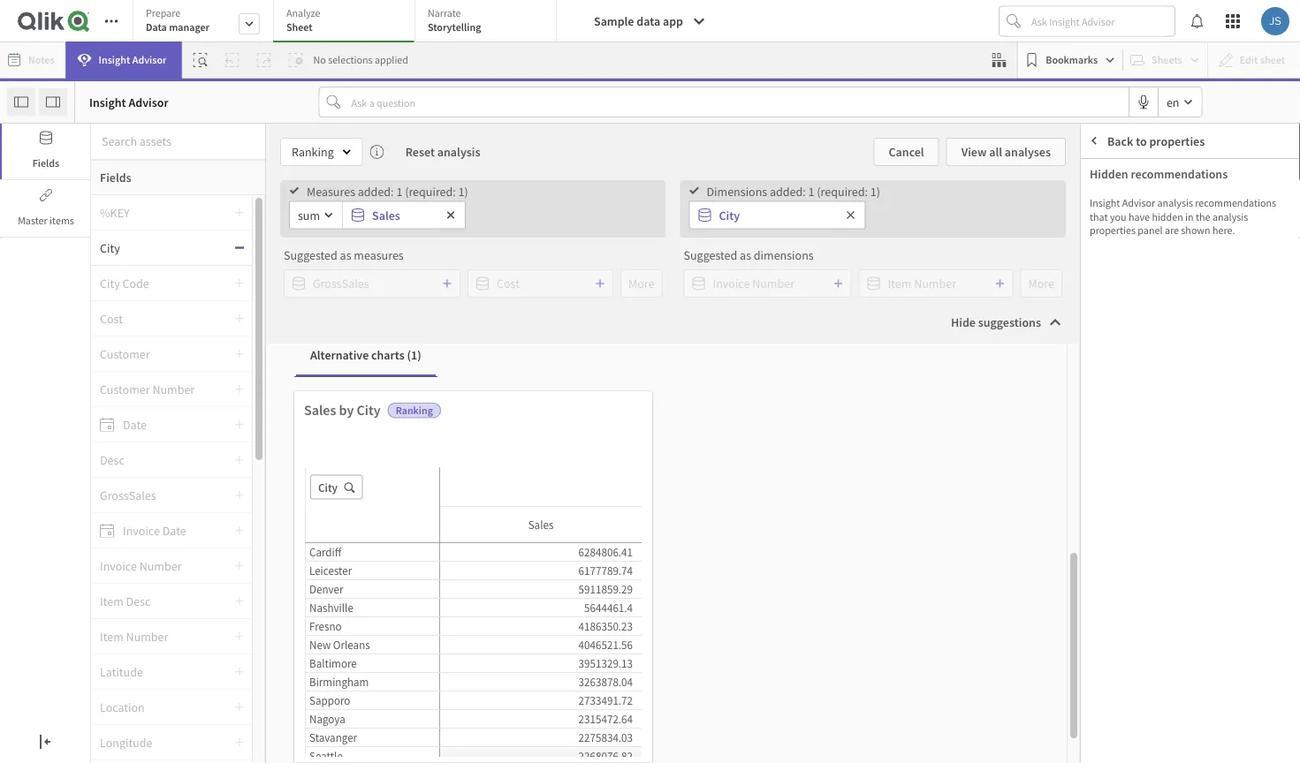 Task type: vqa. For each thing, say whether or not it's contained in the screenshot.


Task type: describe. For each thing, give the bounding box(es) containing it.
sheet. inside . any found insights can be saved to this sheet.
[[634, 563, 666, 578]]

dimensions
[[754, 247, 814, 263]]

explore the data
[[373, 452, 471, 470]]

learned recommendations
[[1117, 217, 1260, 233]]

you inside explore your data directly or let qlik generate insights for you with
[[454, 512, 473, 528]]

bookmarks
[[1046, 53, 1098, 67]]

insights inside '. save any insights you discover to this sheet.'
[[334, 563, 374, 578]]

app
[[663, 13, 683, 29]]

selections tool image
[[992, 53, 1006, 67]]

using
[[711, 488, 739, 504]]

0 horizontal spatial the
[[421, 452, 441, 470]]

directly
[[423, 488, 462, 504]]

1 vertical spatial in
[[654, 488, 663, 504]]

sample data app
[[594, 13, 683, 29]]

find
[[561, 488, 584, 504]]

narrate
[[428, 6, 461, 20]]

1 horizontal spatial ranking
[[396, 404, 433, 418]]

small image
[[1090, 219, 1105, 234]]

back to properties
[[1107, 133, 1205, 149]]

. for question?
[[705, 512, 708, 528]]

as for measures
[[340, 247, 351, 263]]

advisor inside insight advisor analysis recommendations that you have hidden in the analysis properties panel are shown here.
[[1122, 196, 1155, 210]]

alternative charts (1)
[[310, 347, 421, 363]]

here.
[[1212, 224, 1235, 237]]

1 vertical spatial insight advisor
[[89, 94, 169, 110]]

insight advisor button
[[66, 42, 182, 79]]

measures added: 1 (required: 1)
[[307, 183, 468, 199]]

view all analyses
[[961, 144, 1051, 160]]

2733491.72
[[579, 693, 633, 708]]

leicester
[[309, 563, 352, 578]]

hidden down the "general"
[[1090, 166, 1128, 182]]

general
[[1090, 133, 1131, 149]]

analyses
[[1005, 144, 1051, 160]]

sheet
[[286, 20, 313, 34]]

explore for explore your data directly or let qlik generate insights for you with
[[330, 488, 369, 504]]

6284806.41
[[579, 545, 633, 559]]

4186350.23
[[579, 619, 633, 634]]

prepare data manager
[[146, 6, 209, 34]]

for
[[437, 512, 451, 528]]

can
[[637, 539, 656, 555]]

properties inside insight advisor analysis recommendations that you have hidden in the analysis properties panel are shown here.
[[1090, 224, 1136, 237]]

en
[[1167, 94, 1179, 110]]

1 horizontal spatial analysis
[[1157, 196, 1193, 210]]

hide assets image
[[14, 95, 28, 109]]

qlik
[[493, 488, 514, 504]]

3951329.13
[[579, 656, 633, 671]]

sales by city
[[304, 401, 381, 419]]

saved
[[674, 539, 704, 555]]

dimensions added: 1 (required: 1)
[[707, 183, 880, 199]]

to right back
[[1136, 133, 1147, 149]]

storytelling
[[428, 20, 481, 34]]

stavanger
[[309, 730, 357, 745]]

1 for dimensions
[[808, 183, 814, 199]]

to left get
[[603, 249, 622, 276]]

you inside '. save any insights you discover to this sheet.'
[[377, 563, 396, 578]]

choose an option below to get started adding to this sheet... application
[[0, 0, 1300, 764]]

shown
[[1181, 224, 1210, 237]]

ranking button
[[280, 138, 363, 166]]

Search assets text field
[[91, 125, 265, 157]]

that
[[1090, 210, 1108, 224]]

Ask a question text field
[[348, 88, 1129, 116]]

analyze sheet
[[286, 6, 320, 34]]

(required: for measures added: 1 (required: 1)
[[405, 183, 456, 199]]

cancel button
[[874, 138, 939, 166]]

1 for measures
[[396, 183, 402, 199]]

master items
[[18, 214, 74, 228]]

suggested as measures
[[284, 247, 404, 263]]

2 vertical spatial the
[[666, 488, 683, 504]]

advisor down insight advisor dropdown button on the left top
[[129, 94, 169, 110]]

alternative
[[310, 347, 369, 363]]

all
[[989, 144, 1002, 160]]

cardiff
[[309, 545, 341, 559]]

1 master items button from the left
[[0, 181, 90, 237]]

view all analyses button
[[946, 138, 1066, 166]]

smart search image
[[193, 53, 207, 67]]

. save any insights you discover to this sheet.
[[334, 536, 510, 578]]

1 horizontal spatial city button
[[690, 202, 837, 228]]

data inside button
[[637, 13, 660, 29]]

in inside insight advisor analysis recommendations that you have hidden in the analysis properties panel are shown here.
[[1185, 210, 1194, 224]]

5644461.4
[[584, 601, 633, 615]]

suggested as dimensions
[[684, 247, 814, 263]]

manager
[[169, 20, 209, 34]]

2 horizontal spatial sales
[[528, 517, 554, 532]]

0 horizontal spatial sales
[[304, 401, 336, 419]]

master
[[18, 214, 47, 228]]

get
[[626, 249, 654, 276]]

hide properties image
[[46, 95, 60, 109]]

no
[[313, 53, 326, 67]]

insight advisor inside insight advisor dropdown button
[[99, 53, 167, 67]]

reset analysis
[[405, 144, 480, 160]]

. for data
[[455, 536, 458, 552]]

2 vertical spatial insight advisor
[[370, 537, 444, 552]]

deselect field image
[[445, 210, 456, 221]]

prepare
[[146, 6, 181, 20]]

new
[[586, 488, 608, 504]]

en button
[[1159, 87, 1202, 117]]

new orleans
[[309, 638, 370, 652]]

insight inside insight advisor analysis recommendations that you have hidden in the analysis properties panel are shown here.
[[1090, 196, 1120, 210]]

insights inside . any found insights can be saved to this sheet.
[[594, 539, 635, 555]]

suggested for suggested as measures
[[284, 247, 337, 263]]

new
[[309, 638, 331, 652]]

data left 'using'
[[685, 488, 708, 504]]

city button inside menu item
[[91, 240, 234, 256]]

learned
[[1117, 217, 1160, 233]]

sapporo
[[309, 693, 350, 708]]

john smith image
[[1261, 7, 1289, 35]]

sum button
[[290, 202, 342, 228]]

baltimore
[[309, 656, 357, 671]]

be
[[658, 539, 671, 555]]

help image
[[1189, 136, 1214, 147]]

advisor up 'be'
[[658, 514, 693, 528]]

cancel
[[889, 144, 924, 160]]

5911859.29
[[579, 582, 633, 597]]



Task type: locate. For each thing, give the bounding box(es) containing it.
advisor up discover
[[407, 537, 444, 552]]

1 vertical spatial city button
[[91, 240, 234, 256]]

1 sheet. from the left
[[479, 563, 510, 578]]

added: right dimensions
[[770, 183, 806, 199]]

0 horizontal spatial 1)
[[458, 183, 468, 199]]

1 horizontal spatial fields
[[100, 170, 131, 186]]

master items button
[[0, 181, 90, 237], [2, 181, 90, 237]]

tab list
[[133, 0, 563, 44]]

0 vertical spatial in
[[1185, 210, 1194, 224]]

data left app
[[637, 13, 660, 29]]

advisor up learned
[[1122, 196, 1155, 210]]

data up 'or'
[[444, 452, 471, 470]]

properties down en popup button
[[1149, 133, 1205, 149]]

recommendations
[[1131, 166, 1228, 182], [1158, 174, 1255, 190], [1195, 196, 1276, 210], [1163, 217, 1260, 233]]

to inside . any found insights can be saved to this sheet.
[[706, 539, 717, 555]]

explore for explore the data
[[373, 452, 418, 470]]

0 vertical spatial sales
[[372, 207, 400, 223]]

you left discover
[[377, 563, 396, 578]]

0 horizontal spatial city button
[[91, 240, 234, 256]]

1 1 from the left
[[396, 183, 402, 199]]

1 up "dimensions"
[[808, 183, 814, 199]]

1 horizontal spatial added:
[[770, 183, 806, 199]]

analysis right reset
[[437, 144, 480, 160]]

general properties
[[1090, 133, 1189, 149]]

view
[[961, 144, 987, 160]]

explore your data directly or let qlik generate insights for you with
[[330, 488, 514, 528]]

sheet...
[[850, 249, 915, 276]]

analyze
[[286, 6, 320, 20]]

birmingham
[[309, 675, 369, 689]]

1 vertical spatial you
[[454, 512, 473, 528]]

advisor down the data
[[132, 53, 167, 67]]

ask
[[603, 514, 620, 528]]

properties right back
[[1133, 133, 1189, 149]]

1 horizontal spatial 1
[[808, 183, 814, 199]]

hidden recommendations inside button
[[1117, 174, 1255, 190]]

have
[[598, 452, 629, 470]]

adding
[[725, 249, 786, 276]]

1 (required: from the left
[[405, 183, 456, 199]]

advisor
[[132, 53, 167, 67], [129, 94, 169, 110], [1122, 196, 1155, 210], [658, 514, 693, 528], [407, 537, 444, 552]]

let
[[478, 488, 491, 504]]

sheet. down any
[[479, 563, 510, 578]]

1 up sales button
[[396, 183, 402, 199]]

sum
[[298, 207, 320, 223]]

1 horizontal spatial sales
[[372, 207, 400, 223]]

ranking up measures
[[292, 144, 334, 160]]

2 (required: from the left
[[817, 183, 868, 199]]

an
[[456, 249, 478, 276]]

0 horizontal spatial in
[[654, 488, 663, 504]]

suggested for suggested as dimensions
[[684, 247, 737, 263]]

sales down measures added: 1 (required: 1)
[[372, 207, 400, 223]]

0 horizontal spatial explore
[[330, 488, 369, 504]]

hide suggestions button
[[937, 308, 1073, 337]]

insight advisor up discover
[[370, 537, 444, 552]]

tab list inside choose an option below to get started adding to this sheet... application
[[133, 0, 563, 44]]

0 vertical spatial this
[[813, 249, 846, 276]]

analysis
[[437, 144, 480, 160], [1157, 196, 1193, 210], [1213, 210, 1248, 224]]

1) for measures added: 1 (required: 1)
[[458, 183, 468, 199]]

explore up your at the bottom of the page
[[373, 452, 418, 470]]

0 horizontal spatial fields
[[32, 156, 59, 170]]

discover
[[398, 563, 441, 578]]

learned recommendations button
[[1081, 204, 1300, 247]]

2 vertical spatial this
[[457, 563, 476, 578]]

0 horizontal spatial sheet.
[[479, 563, 510, 578]]

insights up 6177789.74
[[594, 539, 635, 555]]

reset
[[405, 144, 435, 160]]

2 horizontal spatial the
[[1196, 210, 1210, 224]]

view disabled image
[[1091, 175, 1105, 189]]

1 vertical spatial ranking
[[396, 404, 433, 418]]

1 vertical spatial sales
[[304, 401, 336, 419]]

. inside '. save any insights you discover to this sheet.'
[[455, 536, 458, 552]]

as left the measures
[[340, 247, 351, 263]]

. any found insights can be saved to this sheet.
[[561, 512, 739, 578]]

2 suggested from the left
[[684, 247, 737, 263]]

this inside '. save any insights you discover to this sheet.'
[[457, 563, 476, 578]]

analysis up 'learned recommendations'
[[1157, 196, 1193, 210]]

any
[[710, 512, 730, 528]]

6177789.74
[[579, 563, 633, 578]]

insight
[[99, 53, 130, 67], [89, 94, 126, 110], [1090, 196, 1120, 210], [622, 514, 655, 528], [370, 537, 404, 552]]

2 horizontal spatial this
[[813, 249, 846, 276]]

the left the here.
[[1196, 210, 1210, 224]]

1 vertical spatial .
[[455, 536, 458, 552]]

insights inside explore your data directly or let qlik generate insights for you with
[[394, 512, 434, 528]]

3263878.04
[[579, 675, 633, 689]]

data
[[637, 13, 660, 29], [444, 452, 471, 470], [397, 488, 420, 504], [685, 488, 708, 504]]

sheet. inside '. save any insights you discover to this sheet.'
[[479, 563, 510, 578]]

0 vertical spatial insight advisor
[[99, 53, 167, 67]]

sheet. down can
[[634, 563, 666, 578]]

insights left for
[[394, 512, 434, 528]]

insight advisor down insight advisor dropdown button on the left top
[[89, 94, 169, 110]]

0 vertical spatial ranking
[[292, 144, 334, 160]]

your
[[371, 488, 395, 504]]

alternative charts (1) button
[[296, 334, 436, 376]]

this down any
[[719, 539, 739, 555]]

1) for dimensions added: 1 (required: 1)
[[870, 183, 880, 199]]

2 sheet. from the left
[[634, 563, 666, 578]]

0 vertical spatial the
[[1196, 210, 1210, 224]]

the down question?
[[666, 488, 683, 504]]

insight advisor down the data
[[99, 53, 167, 67]]

fields up the master items
[[32, 156, 59, 170]]

1) down cancel button
[[870, 183, 880, 199]]

0 horizontal spatial you
[[377, 563, 396, 578]]

1 as from the left
[[340, 247, 351, 263]]

have a question?
[[598, 452, 702, 470]]

by
[[339, 401, 354, 419]]

insight inside dropdown button
[[99, 53, 130, 67]]

added: up sales button
[[358, 183, 394, 199]]

2 1 from the left
[[808, 183, 814, 199]]

hidden recommendations up insight advisor analysis recommendations that you have hidden in the analysis properties panel are shown here.
[[1117, 174, 1255, 190]]

1 horizontal spatial explore
[[373, 452, 418, 470]]

fields down search assets text field
[[100, 170, 131, 186]]

0 horizontal spatial this
[[457, 563, 476, 578]]

fields button
[[0, 124, 90, 179], [2, 124, 90, 179], [91, 160, 265, 195]]

nashville
[[309, 601, 353, 615]]

you inside insight advisor analysis recommendations that you have hidden in the analysis properties panel are shown here.
[[1110, 210, 1126, 224]]

2 vertical spatial you
[[377, 563, 396, 578]]

explore up the generate on the left of the page
[[330, 488, 369, 504]]

you right for
[[454, 512, 473, 528]]

tab list containing prepare
[[133, 0, 563, 44]]

ranking
[[292, 144, 334, 160], [396, 404, 433, 418]]

to right discover
[[444, 563, 455, 578]]

(required: up deselect field image
[[405, 183, 456, 199]]

in right hidden
[[1185, 210, 1194, 224]]

4046521.56
[[579, 638, 633, 652]]

sales right with
[[528, 517, 554, 532]]

hidden recommendations
[[1090, 166, 1228, 182], [1117, 174, 1255, 190]]

0 horizontal spatial analysis
[[437, 144, 480, 160]]

0 horizontal spatial ranking
[[292, 144, 334, 160]]

this down deselect field icon at the right
[[813, 249, 846, 276]]

to inside '. save any insights you discover to this sheet.'
[[444, 563, 455, 578]]

recommendations inside insight advisor analysis recommendations that you have hidden in the analysis properties panel are shown here.
[[1195, 196, 1276, 210]]

the inside insight advisor analysis recommendations that you have hidden in the analysis properties panel are shown here.
[[1196, 210, 1210, 224]]

ranking up "explore the data"
[[396, 404, 433, 418]]

sample data app button
[[583, 7, 717, 35]]

data
[[146, 20, 167, 34]]

0 horizontal spatial .
[[455, 536, 458, 552]]

insights
[[611, 488, 651, 504], [394, 512, 434, 528], [594, 539, 635, 555], [334, 563, 374, 578]]

1 horizontal spatial .
[[705, 512, 708, 528]]

to right 'adding'
[[791, 249, 809, 276]]

data right your at the bottom of the page
[[397, 488, 420, 504]]

sales inside button
[[372, 207, 400, 223]]

in up ask insight advisor
[[654, 488, 663, 504]]

added: for dimensions
[[770, 183, 806, 199]]

measures
[[307, 183, 355, 199]]

1 1) from the left
[[458, 183, 468, 199]]

2 added: from the left
[[770, 183, 806, 199]]

1 vertical spatial this
[[719, 539, 739, 555]]

ranking inside popup button
[[292, 144, 334, 160]]

search image
[[338, 482, 355, 493]]

Ask Insight Advisor text field
[[1028, 7, 1175, 35]]

explore inside explore your data directly or let qlik generate insights for you with
[[330, 488, 369, 504]]

1 added: from the left
[[358, 183, 394, 199]]

suggested down sum
[[284, 247, 337, 263]]

1 vertical spatial the
[[421, 452, 441, 470]]

0 horizontal spatial as
[[340, 247, 351, 263]]

orleans
[[333, 638, 370, 652]]

1 horizontal spatial you
[[454, 512, 473, 528]]

this down save
[[457, 563, 476, 578]]

suggestions
[[978, 315, 1041, 331]]

choose an option below to get started adding to this sheet...
[[385, 249, 915, 276]]

data inside explore your data directly or let qlik generate insights for you with
[[397, 488, 420, 504]]

have
[[1129, 210, 1150, 224]]

0 horizontal spatial suggested
[[284, 247, 337, 263]]

in
[[1185, 210, 1194, 224], [654, 488, 663, 504]]

sales
[[372, 207, 400, 223], [304, 401, 336, 419], [528, 517, 554, 532]]

insights up ask insight advisor
[[611, 488, 651, 504]]

2 master items button from the left
[[2, 181, 90, 237]]

0 vertical spatial explore
[[373, 452, 418, 470]]

. left any
[[705, 512, 708, 528]]

sales button
[[343, 202, 437, 228]]

1) down reset analysis button
[[458, 183, 468, 199]]

0 vertical spatial city button
[[690, 202, 837, 228]]

0 horizontal spatial (required:
[[405, 183, 456, 199]]

hide suggestions
[[951, 315, 1041, 331]]

0 vertical spatial you
[[1110, 210, 1126, 224]]

2 vertical spatial sales
[[528, 517, 554, 532]]

1 horizontal spatial the
[[666, 488, 683, 504]]

this inside . any found insights can be saved to this sheet.
[[719, 539, 739, 555]]

0 horizontal spatial added:
[[358, 183, 394, 199]]

1 horizontal spatial 1)
[[870, 183, 880, 199]]

2 1) from the left
[[870, 183, 880, 199]]

dimensions
[[707, 183, 767, 199]]

started
[[658, 249, 720, 276]]

.
[[705, 512, 708, 528], [455, 536, 458, 552]]

city
[[719, 207, 740, 223], [100, 240, 120, 256], [357, 401, 381, 419], [318, 480, 338, 495]]

added: for measures
[[358, 183, 394, 199]]

1 vertical spatial explore
[[330, 488, 369, 504]]

items
[[50, 214, 74, 228]]

1
[[396, 183, 402, 199], [808, 183, 814, 199]]

1 horizontal spatial (required:
[[817, 183, 868, 199]]

question?
[[642, 452, 702, 470]]

(required: for dimensions added: 1 (required: 1)
[[817, 183, 868, 199]]

insights up denver
[[334, 563, 374, 578]]

city inside menu item
[[100, 240, 120, 256]]

back
[[1107, 133, 1133, 149]]

sales left by
[[304, 401, 336, 419]]

charts
[[371, 347, 405, 363]]

fresno
[[309, 619, 342, 634]]

city menu item
[[91, 231, 252, 266]]

1 horizontal spatial sheet.
[[634, 563, 666, 578]]

selections
[[328, 53, 373, 67]]

as left "dimensions"
[[740, 247, 751, 263]]

2 horizontal spatial you
[[1110, 210, 1126, 224]]

you right that on the right top of page
[[1110, 210, 1126, 224]]

the up the directly
[[421, 452, 441, 470]]

choose
[[385, 249, 451, 276]]

you
[[1110, 210, 1126, 224], [454, 512, 473, 528], [377, 563, 396, 578]]

2315472.64
[[579, 712, 633, 726]]

1 horizontal spatial suggested
[[684, 247, 737, 263]]

advisor inside dropdown button
[[132, 53, 167, 67]]

0 horizontal spatial 1
[[396, 183, 402, 199]]

1 horizontal spatial this
[[719, 539, 739, 555]]

analysis right shown
[[1213, 210, 1248, 224]]

1 horizontal spatial in
[[1185, 210, 1194, 224]]

narrate storytelling
[[428, 6, 481, 34]]

hidden up have
[[1117, 174, 1156, 190]]

hidden recommendations down back to properties
[[1090, 166, 1228, 182]]

. inside . any found insights can be saved to this sheet.
[[705, 512, 708, 528]]

(required: up deselect field icon at the right
[[817, 183, 868, 199]]

deselect field image
[[845, 210, 856, 221]]

any
[[488, 536, 507, 552]]

1 suggested from the left
[[284, 247, 337, 263]]

bookmarks button
[[1021, 46, 1119, 74]]

. left save
[[455, 536, 458, 552]]

sample
[[594, 13, 634, 29]]

1 horizontal spatial as
[[740, 247, 751, 263]]

2 as from the left
[[740, 247, 751, 263]]

to right saved
[[706, 539, 717, 555]]

hidden inside hidden recommendations button
[[1117, 174, 1156, 190]]

as for dimensions
[[740, 247, 751, 263]]

2 horizontal spatial analysis
[[1213, 210, 1248, 224]]

analysis inside button
[[437, 144, 480, 160]]

properties left panel
[[1090, 224, 1136, 237]]

suggested down dimensions
[[684, 247, 737, 263]]

0 vertical spatial .
[[705, 512, 708, 528]]

or
[[464, 488, 475, 504]]

found
[[561, 539, 592, 555]]

2275834.03
[[579, 730, 633, 745]]

nagoya
[[309, 712, 345, 726]]

find new insights in the data using
[[561, 488, 739, 504]]



